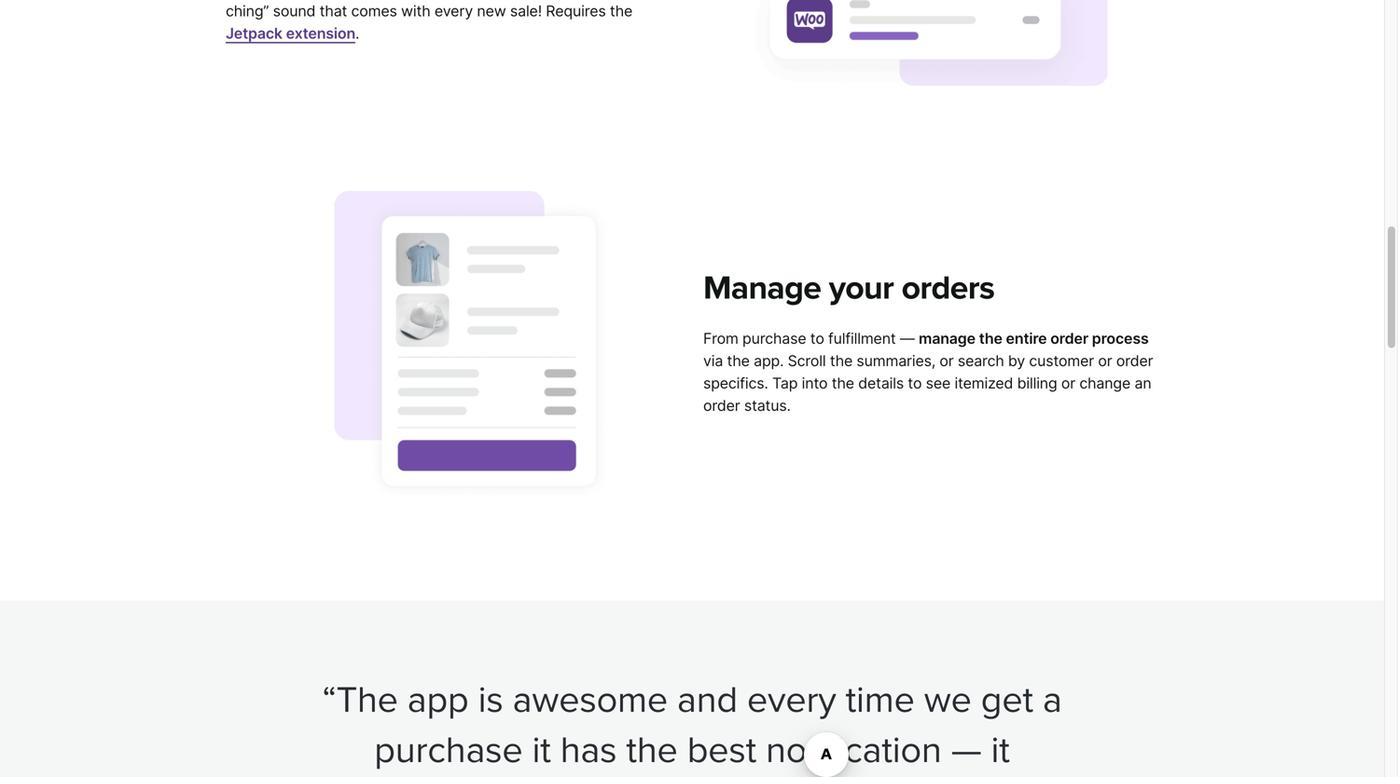 Task type: locate. For each thing, give the bounding box(es) containing it.
or down customer
[[1061, 374, 1076, 393]]

1 horizontal spatial —
[[951, 729, 982, 774]]

scroll
[[788, 352, 826, 370]]

or down manage
[[940, 352, 954, 370]]

0 vertical spatial —
[[900, 330, 915, 348]]

or
[[940, 352, 954, 370], [1098, 352, 1112, 370], [1061, 374, 1076, 393]]

itemized
[[955, 374, 1013, 393]]

"the app is awesome and every time we get a purchase it has the best notification — i
[[322, 678, 1062, 778]]

extension
[[286, 24, 355, 43]]

by
[[1008, 352, 1025, 370]]

2 vertical spatial order
[[703, 397, 740, 415]]

your
[[829, 269, 894, 308]]

1 vertical spatial —
[[951, 729, 982, 774]]

— inside '"the app is awesome and every time we get a purchase it has the best notification — i'
[[951, 729, 982, 774]]

0 horizontal spatial or
[[940, 352, 954, 370]]

order up customer
[[1051, 330, 1089, 348]]

notification
[[766, 729, 942, 774]]

jetpack extension .
[[226, 24, 359, 43]]

— down "we"
[[951, 729, 982, 774]]

or up change
[[1098, 352, 1112, 370]]

jetpack extension link
[[226, 24, 355, 43]]

change
[[1080, 374, 1131, 393]]

purchase down app
[[374, 729, 523, 774]]

jetpack
[[226, 24, 282, 43]]

the down fulfillment
[[830, 352, 853, 370]]

purchase
[[743, 330, 806, 348], [374, 729, 523, 774]]

1 horizontal spatial purchase
[[743, 330, 806, 348]]

1 vertical spatial to
[[908, 374, 922, 393]]

from purchase to fulfillment — manage the entire order process via the app. scroll the summaries, or search by customer or order specifics. tap into the details to see itemized billing or change an order status.
[[703, 330, 1153, 415]]

1 horizontal spatial or
[[1061, 374, 1076, 393]]

order down specifics. at the right
[[703, 397, 740, 415]]

process
[[1092, 330, 1149, 348]]

to
[[810, 330, 824, 348], [908, 374, 922, 393]]

0 vertical spatial purchase
[[743, 330, 806, 348]]

0 horizontal spatial purchase
[[374, 729, 523, 774]]

—
[[900, 330, 915, 348], [951, 729, 982, 774]]

the up specifics. at the right
[[727, 352, 750, 370]]

0 horizontal spatial —
[[900, 330, 915, 348]]

and
[[677, 678, 738, 723]]

order
[[1051, 330, 1089, 348], [1116, 352, 1153, 370], [703, 397, 740, 415]]

the right the into
[[832, 374, 854, 393]]

purchase up 'app.'
[[743, 330, 806, 348]]

is
[[478, 678, 503, 723]]

0 vertical spatial to
[[810, 330, 824, 348]]

order up an
[[1116, 352, 1153, 370]]

billing
[[1017, 374, 1057, 393]]

to left see
[[908, 374, 922, 393]]

the
[[979, 330, 1003, 348], [727, 352, 750, 370], [830, 352, 853, 370], [832, 374, 854, 393], [626, 729, 678, 774]]

1 horizontal spatial to
[[908, 374, 922, 393]]

best
[[687, 729, 757, 774]]

the right has
[[626, 729, 678, 774]]

0 vertical spatial order
[[1051, 330, 1089, 348]]

tap
[[772, 374, 798, 393]]

2 horizontal spatial order
[[1116, 352, 1153, 370]]

purchase inside from purchase to fulfillment — manage the entire order process via the app. scroll the summaries, or search by customer or order specifics. tap into the details to see itemized billing or change an order status.
[[743, 330, 806, 348]]

summaries,
[[857, 352, 936, 370]]

manage
[[703, 269, 821, 308]]

— up 'summaries,'
[[900, 330, 915, 348]]

to up scroll
[[810, 330, 824, 348]]

1 vertical spatial purchase
[[374, 729, 523, 774]]



Task type: vqa. For each thing, say whether or not it's contained in the screenshot.
is
yes



Task type: describe. For each thing, give the bounding box(es) containing it.
search
[[958, 352, 1004, 370]]

details
[[858, 374, 904, 393]]

see
[[926, 374, 951, 393]]

has
[[560, 729, 617, 774]]

1 horizontal spatial order
[[1051, 330, 1089, 348]]

via
[[703, 352, 723, 370]]

the inside '"the app is awesome and every time we get a purchase it has the best notification — i'
[[626, 729, 678, 774]]

a
[[1043, 678, 1062, 723]]

"the
[[322, 678, 398, 723]]

customer
[[1029, 352, 1094, 370]]

manage
[[919, 330, 976, 348]]

status.
[[744, 397, 791, 415]]

entire
[[1006, 330, 1047, 348]]

purchase inside '"the app is awesome and every time we get a purchase it has the best notification — i'
[[374, 729, 523, 774]]

the up search at the top right
[[979, 330, 1003, 348]]

we
[[924, 678, 972, 723]]

into
[[802, 374, 828, 393]]

app
[[407, 678, 469, 723]]

manage your orders
[[703, 269, 995, 308]]

orders
[[902, 269, 995, 308]]

0 horizontal spatial order
[[703, 397, 740, 415]]

1 vertical spatial order
[[1116, 352, 1153, 370]]

get
[[981, 678, 1033, 723]]

0 horizontal spatial to
[[810, 330, 824, 348]]

specifics.
[[703, 374, 768, 393]]

.
[[355, 24, 359, 43]]

time
[[846, 678, 915, 723]]

an
[[1135, 374, 1152, 393]]

it
[[532, 729, 551, 774]]

every
[[747, 678, 836, 723]]

app.
[[754, 352, 784, 370]]

— inside from purchase to fulfillment — manage the entire order process via the app. scroll the summaries, or search by customer or order specifics. tap into the details to see itemized billing or change an order status.
[[900, 330, 915, 348]]

awesome
[[513, 678, 668, 723]]

2 horizontal spatial or
[[1098, 352, 1112, 370]]

from
[[703, 330, 739, 348]]

fulfillment
[[828, 330, 896, 348]]



